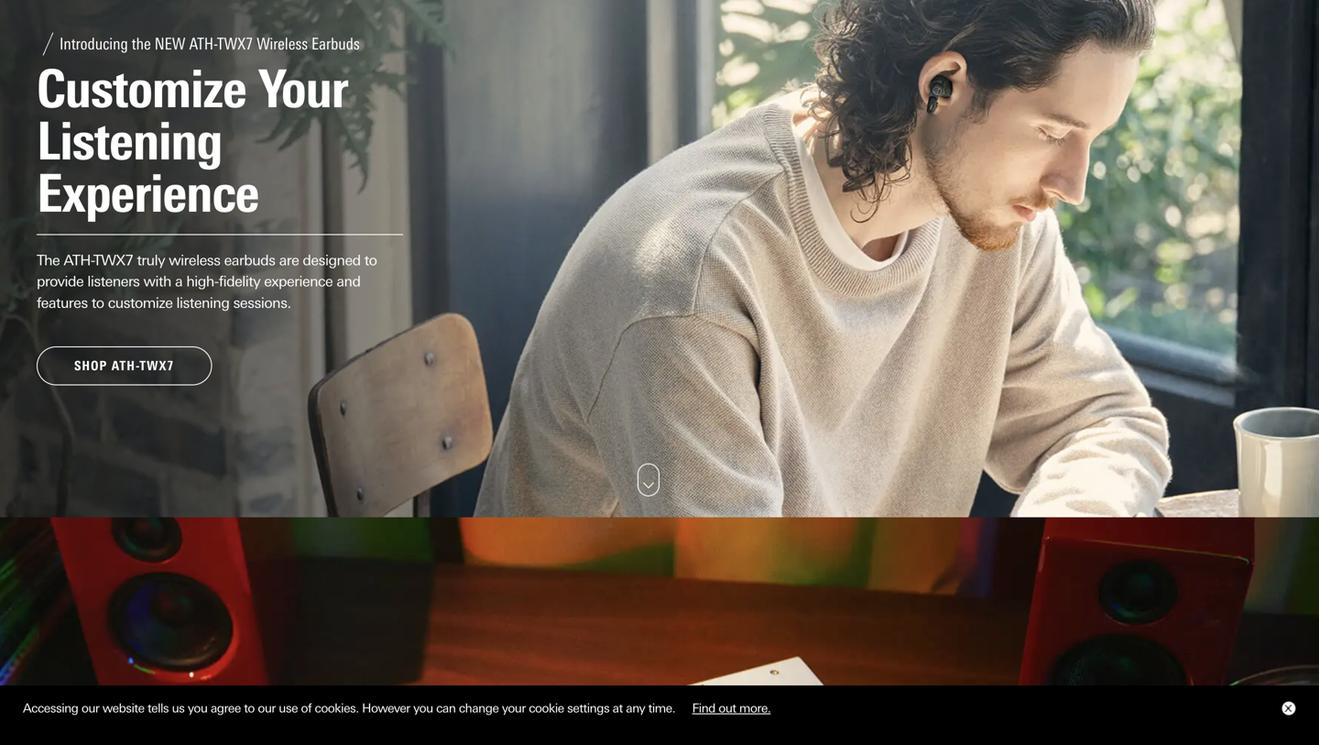 Task type: describe. For each thing, give the bounding box(es) containing it.
2 our from the left
[[258, 701, 276, 716]]

however
[[362, 701, 410, 716]]

twx7 for shop
[[140, 358, 174, 374]]

customize
[[108, 295, 173, 311]]

use
[[279, 701, 298, 716]]

provide
[[37, 273, 84, 290]]

accessing our website tells us you agree to our use of cookies. however you can change your cookie settings at any time.
[[23, 701, 679, 716]]

features
[[37, 295, 88, 311]]

ath- for the
[[64, 252, 94, 269]]

at
[[613, 701, 623, 716]]

listeners
[[87, 273, 140, 290]]

change
[[459, 701, 499, 716]]

us
[[172, 701, 185, 716]]

website
[[102, 701, 144, 716]]

cookie
[[529, 701, 564, 716]]

sound burger portable turntable image
[[0, 517, 1320, 745]]

man at table wearing audio-technica earbuds image
[[0, 0, 1320, 646]]

0 vertical spatial to
[[365, 252, 377, 269]]

more.
[[740, 701, 771, 716]]

with
[[143, 273, 171, 290]]

1 horizontal spatial to
[[244, 701, 255, 716]]

find out more.
[[693, 701, 771, 716]]

shop ath-twx7 link
[[37, 347, 212, 385]]

your
[[502, 701, 526, 716]]

0 horizontal spatial to
[[92, 295, 104, 311]]

truly
[[137, 252, 165, 269]]



Task type: vqa. For each thing, say whether or not it's contained in the screenshot.
experience
yes



Task type: locate. For each thing, give the bounding box(es) containing it.
settings
[[568, 701, 610, 716]]

ath- for shop
[[112, 358, 140, 374]]

twx7 inside button
[[140, 358, 174, 374]]

twx7 down customize
[[140, 358, 174, 374]]

1 horizontal spatial you
[[414, 701, 433, 716]]

ath- up provide
[[64, 252, 94, 269]]

to
[[365, 252, 377, 269], [92, 295, 104, 311], [244, 701, 255, 716]]

2 you from the left
[[414, 701, 433, 716]]

1 our from the left
[[81, 701, 99, 716]]

2 vertical spatial to
[[244, 701, 255, 716]]

1 vertical spatial twx7
[[140, 358, 174, 374]]

twx7
[[94, 252, 133, 269], [140, 358, 174, 374]]

are
[[279, 252, 299, 269]]

any
[[626, 701, 646, 716]]

high-
[[186, 273, 219, 290]]

shop
[[74, 358, 108, 374]]

twx7 up listeners
[[94, 252, 133, 269]]

twx7 for the
[[94, 252, 133, 269]]

1 vertical spatial ath-
[[112, 358, 140, 374]]

of
[[301, 701, 312, 716]]

shop ath-twx7
[[74, 358, 174, 374]]

0 vertical spatial twx7
[[94, 252, 133, 269]]

to right designed
[[365, 252, 377, 269]]

0 vertical spatial ath-
[[64, 252, 94, 269]]

to down listeners
[[92, 295, 104, 311]]

1 you from the left
[[188, 701, 208, 716]]

the
[[37, 252, 60, 269]]

sessions.
[[233, 295, 291, 311]]

0 horizontal spatial ath-
[[64, 252, 94, 269]]

to right agree
[[244, 701, 255, 716]]

shop ath-twx7 button
[[37, 347, 212, 385]]

cookies.
[[315, 701, 359, 716]]

and
[[337, 273, 361, 290]]

can
[[436, 701, 456, 716]]

1 vertical spatial to
[[92, 295, 104, 311]]

1 horizontal spatial twx7
[[140, 358, 174, 374]]

accessing
[[23, 701, 78, 716]]

fidelity
[[219, 273, 260, 290]]

time.
[[649, 701, 676, 716]]

2 horizontal spatial to
[[365, 252, 377, 269]]

earbuds
[[224, 252, 275, 269]]

out
[[719, 701, 737, 716]]

you left the can
[[414, 701, 433, 716]]

you right us
[[188, 701, 208, 716]]

a
[[175, 273, 183, 290]]

cross image
[[1285, 705, 1292, 712]]

our left website
[[81, 701, 99, 716]]

our
[[81, 701, 99, 716], [258, 701, 276, 716]]

0 horizontal spatial our
[[81, 701, 99, 716]]

1 horizontal spatial our
[[258, 701, 276, 716]]

ath- inside button
[[112, 358, 140, 374]]

you
[[188, 701, 208, 716], [414, 701, 433, 716]]

twx7 inside the ath-twx7 truly wireless earbuds are designed to provide listeners with a high-fidelity experience and features to customize listening sessions.
[[94, 252, 133, 269]]

designed
[[303, 252, 361, 269]]

ath- right shop
[[112, 358, 140, 374]]

tells
[[148, 701, 169, 716]]

the ath-twx7 truly wireless earbuds are designed to provide listeners with a high-fidelity experience and features to customize listening sessions.
[[37, 252, 377, 311]]

experience
[[264, 273, 333, 290]]

wireless
[[169, 252, 220, 269]]

0 horizontal spatial you
[[188, 701, 208, 716]]

0 horizontal spatial twx7
[[94, 252, 133, 269]]

find out more. link
[[679, 695, 785, 722]]

find
[[693, 701, 716, 716]]

ath-
[[64, 252, 94, 269], [112, 358, 140, 374]]

1 horizontal spatial ath-
[[112, 358, 140, 374]]

listening
[[176, 295, 230, 311]]

agree
[[211, 701, 241, 716]]

our left use
[[258, 701, 276, 716]]

ath- inside the ath-twx7 truly wireless earbuds are designed to provide listeners with a high-fidelity experience and features to customize listening sessions.
[[64, 252, 94, 269]]



